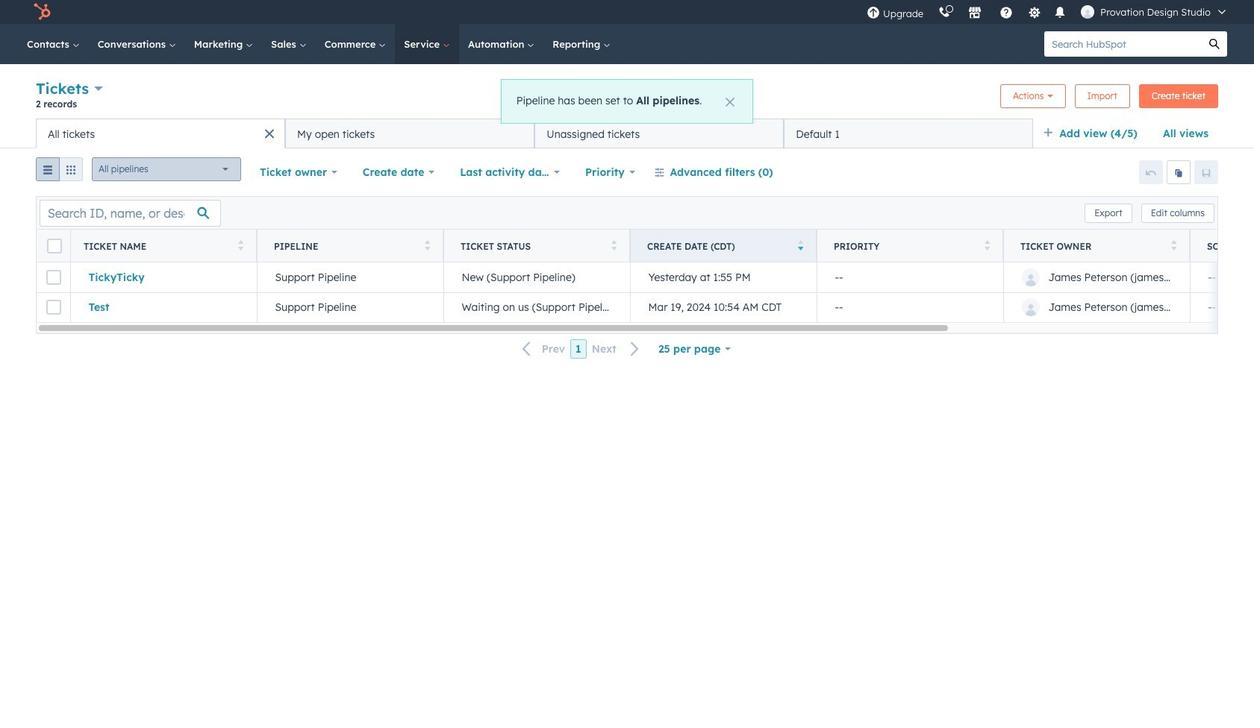 Task type: vqa. For each thing, say whether or not it's contained in the screenshot.
first Press to sort. image from left
yes



Task type: locate. For each thing, give the bounding box(es) containing it.
menu
[[859, 0, 1236, 24]]

press to sort. image
[[424, 240, 430, 250], [611, 240, 617, 250]]

0 horizontal spatial press to sort. image
[[424, 240, 430, 250]]

alert
[[501, 79, 753, 124]]

group
[[36, 158, 83, 187]]

press to sort. image
[[238, 240, 243, 250], [984, 240, 990, 250], [1171, 240, 1177, 250]]

2 press to sort. image from the left
[[984, 240, 990, 250]]

descending sort. press to sort ascending. image
[[798, 240, 803, 250]]

1 horizontal spatial press to sort. image
[[611, 240, 617, 250]]

2 horizontal spatial press to sort. image
[[1171, 240, 1177, 250]]

1 horizontal spatial press to sort. image
[[984, 240, 990, 250]]

0 horizontal spatial press to sort. image
[[238, 240, 243, 250]]

banner
[[36, 78, 1218, 119]]

1 press to sort. image from the left
[[424, 240, 430, 250]]

close image
[[726, 98, 735, 107]]

press to sort. element
[[238, 240, 243, 253], [424, 240, 430, 253], [611, 240, 617, 253], [984, 240, 990, 253], [1171, 240, 1177, 253]]



Task type: describe. For each thing, give the bounding box(es) containing it.
4 press to sort. element from the left
[[984, 240, 990, 253]]

Search HubSpot search field
[[1044, 31, 1202, 57]]

5 press to sort. element from the left
[[1171, 240, 1177, 253]]

2 press to sort. image from the left
[[611, 240, 617, 250]]

3 press to sort. image from the left
[[1171, 240, 1177, 250]]

3 press to sort. element from the left
[[611, 240, 617, 253]]

1 press to sort. element from the left
[[238, 240, 243, 253]]

1 press to sort. image from the left
[[238, 240, 243, 250]]

descending sort. press to sort ascending. element
[[798, 240, 803, 253]]

marketplaces image
[[968, 7, 982, 20]]

pagination navigation
[[513, 340, 649, 359]]

james peterson image
[[1081, 5, 1094, 19]]

Search ID, name, or description search field
[[40, 200, 221, 227]]

2 press to sort. element from the left
[[424, 240, 430, 253]]



